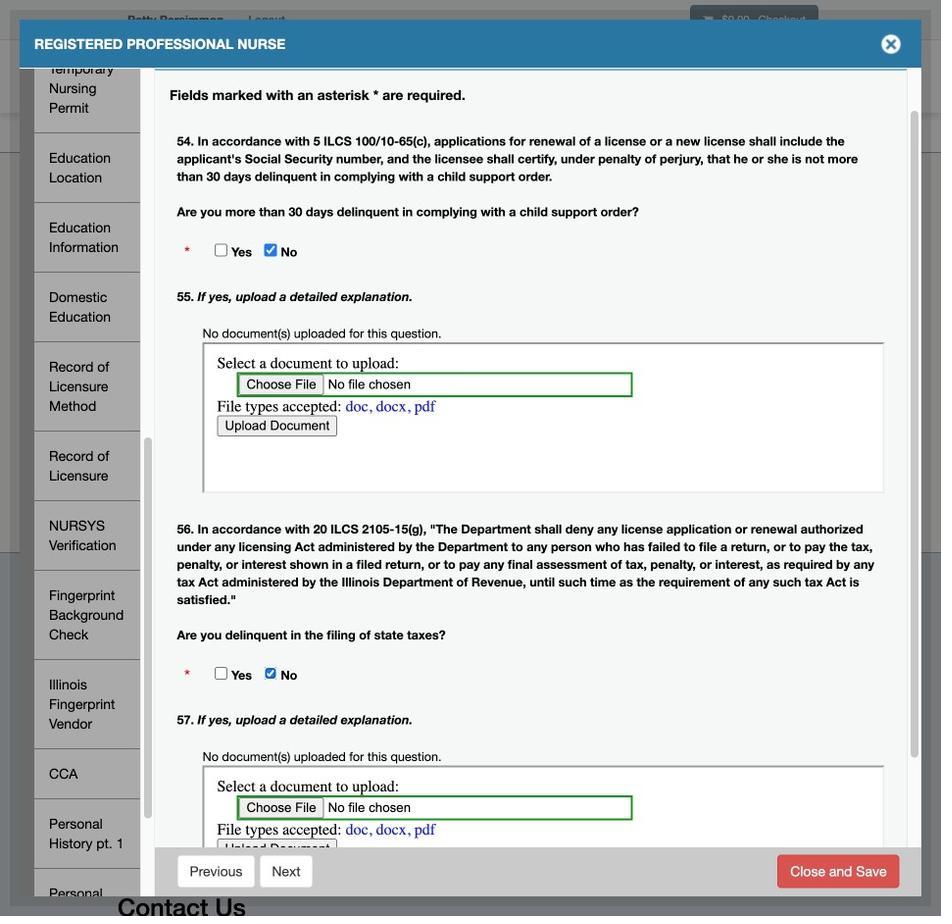 Task type: describe. For each thing, give the bounding box(es) containing it.
shopping cart image
[[703, 14, 714, 25]]



Task type: locate. For each thing, give the bounding box(es) containing it.
close window image
[[876, 28, 907, 60]]

None checkbox
[[215, 244, 228, 257], [215, 667, 228, 680], [215, 244, 228, 257], [215, 667, 228, 680]]

illinois department of financial and professional regulation image
[[118, 44, 490, 96]]

chevron down image
[[782, 74, 802, 94]]

None button
[[177, 855, 255, 888], [259, 855, 314, 888], [778, 855, 900, 888], [177, 855, 255, 888], [259, 855, 314, 888], [778, 855, 900, 888]]

chevron down image
[[782, 9, 802, 29]]

None checkbox
[[264, 244, 277, 257], [264, 667, 277, 680], [264, 244, 277, 257], [264, 667, 277, 680]]



Task type: vqa. For each thing, say whether or not it's contained in the screenshot.
Military Status
no



